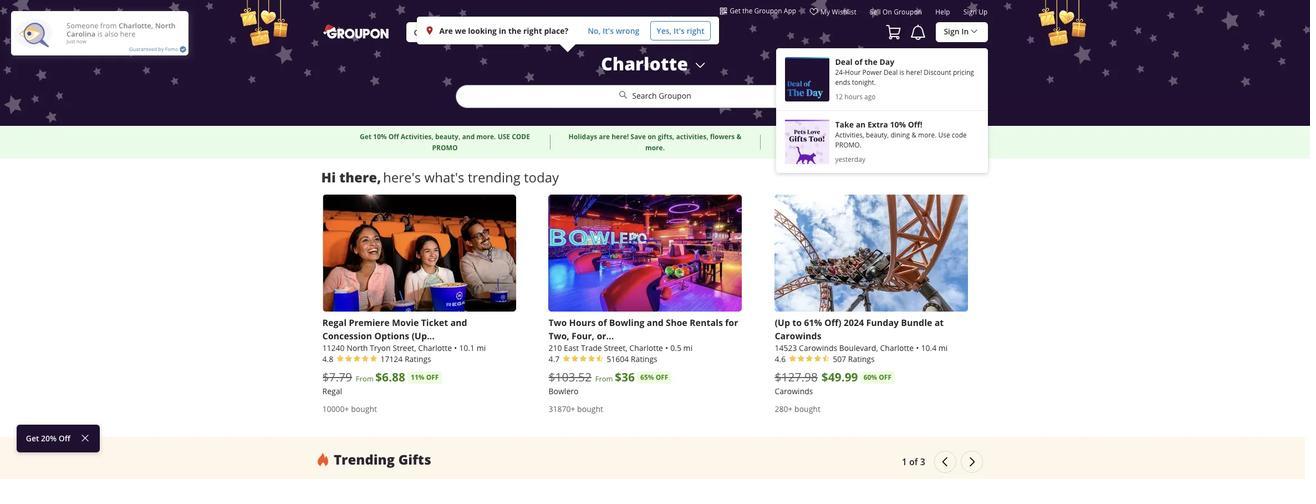 Task type: locate. For each thing, give the bounding box(es) containing it.
20%
[[41, 433, 57, 444]]

31870+
[[549, 404, 575, 414]]

2 horizontal spatial groupon
[[894, 7, 922, 16]]

north down concession
[[347, 343, 368, 353]]

bought
[[351, 404, 377, 414], [577, 404, 603, 414], [795, 404, 820, 414]]

from inside $7.79 from $6.88 11% off regal
[[356, 374, 374, 384]]

on inside 'holidays are here! save on gifts, activities, flowers & more.'
[[648, 132, 656, 141]]

1 vertical spatial regal
[[322, 386, 342, 396]]

charlotte,
[[119, 21, 153, 31]]

& right flowers
[[736, 132, 741, 141]]

groupon right the search
[[659, 90, 691, 101]]

it's right yes,
[[674, 25, 685, 36]]

hi
[[321, 168, 336, 186]]

fomo
[[165, 46, 178, 53]]

for inside prep for thanksgiving! save on home decor, cleaning products, travel, florals & more.
[[795, 132, 805, 141]]

groupon left app
[[754, 6, 782, 15]]

0 horizontal spatial for
[[725, 316, 738, 329]]

right left place?
[[523, 25, 542, 36]]

groupon for on
[[894, 7, 922, 16]]

cleaning
[[924, 132, 952, 141]]

boulevard,
[[839, 343, 878, 353]]

0 vertical spatial north
[[155, 21, 176, 31]]

save left gifts,
[[631, 132, 646, 141]]

210
[[549, 343, 562, 353]]

what's
[[424, 169, 464, 186]]

right inside button
[[687, 25, 704, 36]]

3 mi from the left
[[939, 343, 948, 353]]

2 vertical spatial of
[[909, 456, 918, 468]]

2 vertical spatial carowinds
[[775, 386, 813, 396]]

help
[[935, 7, 950, 16]]

of left "3" on the bottom of the page
[[909, 456, 918, 468]]

notifications inbox image
[[909, 23, 927, 41]]

1 vertical spatial 10%
[[373, 132, 387, 141]]

1 horizontal spatial &
[[892, 143, 897, 152]]

• left 0.5
[[665, 343, 668, 353]]

more. inside 'holidays are here! save on gifts, activities, flowers & more.'
[[645, 143, 665, 152]]

0 horizontal spatial beauty,
[[435, 132, 460, 141]]

here! down deal of the day heading on the top right
[[906, 68, 922, 77]]

31870+ bought
[[549, 404, 603, 414]]

more. down off!
[[918, 130, 937, 139]]

for right rentals
[[725, 316, 738, 329]]

off right 20%
[[59, 433, 70, 444]]

1 vertical spatial get
[[360, 132, 371, 141]]

is left also
[[97, 29, 103, 39]]

deal of the day heading
[[835, 57, 979, 67]]

of inside deal of the day 24-hour power deal is here! discount pricing ends tonight. 12 hours ago
[[855, 57, 862, 67]]

1 off from the left
[[426, 372, 439, 382]]

0 vertical spatial for
[[795, 132, 805, 141]]

and inside two hours of bowling and shoe rentals for two, four, or... 210 east trade street, charlotte • 0.5 mi
[[647, 316, 664, 329]]

decor,
[[902, 132, 923, 141]]

0 horizontal spatial get
[[26, 433, 39, 444]]

1 of 3
[[902, 456, 925, 468]]

2024
[[844, 316, 864, 329]]

premiere
[[349, 316, 390, 329]]

& for on
[[736, 132, 741, 141]]

activities, up 'promo.'
[[835, 130, 864, 139]]

on up the florals
[[871, 132, 880, 141]]

ratings
[[405, 354, 431, 364], [631, 354, 657, 364], [848, 354, 875, 364]]

• left 10.4
[[916, 343, 919, 353]]

regal up concession
[[322, 316, 347, 329]]

0 horizontal spatial here!
[[612, 132, 629, 141]]

0 horizontal spatial 10%
[[373, 132, 387, 141]]

0 vertical spatial sign
[[963, 7, 977, 16]]

0 vertical spatial 10%
[[890, 119, 906, 130]]

bought right '280+'
[[795, 404, 820, 414]]

0 horizontal spatial sign
[[944, 26, 960, 37]]

mi inside regal premiere movie ticket and concession options (up... 11240 north tryon street, charlotte • 10.1 mi
[[477, 343, 486, 353]]

more. left use
[[476, 132, 496, 141]]

an
[[856, 119, 866, 130]]

two,
[[549, 330, 569, 342]]

2 regal from the top
[[322, 386, 342, 396]]

11%
[[411, 372, 424, 382]]

2 • from the left
[[665, 343, 668, 353]]

carowinds down to
[[775, 330, 821, 342]]

the left app
[[742, 6, 753, 15]]

for
[[795, 132, 805, 141], [725, 316, 738, 329]]

travel,
[[846, 143, 867, 152]]

off right 65%
[[656, 372, 668, 382]]

off right 11%
[[426, 372, 439, 382]]

2 horizontal spatial ratings
[[848, 354, 875, 364]]

0 horizontal spatial bought
[[351, 404, 377, 414]]

0 horizontal spatial north
[[155, 21, 176, 31]]

the up power
[[864, 57, 878, 67]]

$103.52
[[549, 369, 592, 385]]

0 horizontal spatial save
[[631, 132, 646, 141]]

are
[[439, 25, 453, 36]]

1 horizontal spatial activities,
[[835, 130, 864, 139]]

search groupon search field down charlotte button
[[455, 85, 855, 108]]

use
[[498, 132, 510, 141]]

street, up 51604
[[604, 343, 627, 353]]

search groupon
[[632, 90, 691, 101]]

1 horizontal spatial off
[[656, 372, 668, 382]]

2 horizontal spatial mi
[[939, 343, 948, 353]]

0 horizontal spatial it's
[[603, 25, 614, 36]]

ratings down "boulevard,"
[[848, 354, 875, 364]]

• inside two hours of bowling and shoe rentals for two, four, or... 210 east trade street, charlotte • 0.5 mi
[[665, 343, 668, 353]]

groupon image
[[322, 24, 391, 39]]

& inside 'holidays are here! save on gifts, activities, flowers & more.'
[[736, 132, 741, 141]]

on inside prep for thanksgiving! save on home decor, cleaning products, travel, florals & more.
[[871, 132, 880, 141]]

$36
[[615, 369, 635, 385]]

280+ bought
[[775, 404, 820, 414]]

off
[[389, 132, 399, 141], [59, 433, 70, 444]]

1 horizontal spatial off
[[389, 132, 399, 141]]

mi right 10.4
[[939, 343, 948, 353]]

from left $36
[[595, 374, 613, 384]]

2 street, from the left
[[604, 343, 627, 353]]

0 horizontal spatial off
[[59, 433, 70, 444]]

2 horizontal spatial the
[[864, 57, 878, 67]]

0 horizontal spatial the
[[508, 25, 521, 36]]

mi for $49.99
[[939, 343, 948, 353]]

sign for sign up
[[963, 7, 977, 16]]

0 vertical spatial regal
[[322, 316, 347, 329]]

get for get 10% off activities, beauty, and more. use code promo
[[360, 132, 371, 141]]

and left shoe
[[647, 316, 664, 329]]

• for $49.99
[[916, 343, 919, 353]]

sign inside button
[[944, 26, 960, 37]]

get inside get 10% off activities, beauty, and more. use code promo
[[360, 132, 371, 141]]

carowinds down $127.98 on the bottom of page
[[775, 386, 813, 396]]

search groupon search field containing charlotte
[[455, 52, 855, 126]]

1 vertical spatial sign
[[944, 26, 960, 37]]

0 vertical spatial here!
[[906, 68, 922, 77]]

1 mi from the left
[[477, 343, 486, 353]]

1 street, from the left
[[393, 343, 416, 353]]

1 horizontal spatial on
[[871, 132, 880, 141]]

sign left the up
[[963, 7, 977, 16]]

1 horizontal spatial 10%
[[890, 119, 906, 130]]

is inside is also here just now
[[97, 29, 103, 39]]

east
[[564, 343, 579, 353]]

2 horizontal spatial off
[[879, 372, 892, 382]]

activities,
[[835, 130, 864, 139], [401, 132, 434, 141]]

1 horizontal spatial the
[[742, 6, 753, 15]]

more. down gifts,
[[645, 143, 665, 152]]

1 vertical spatial of
[[598, 316, 607, 329]]

no, it's wrong
[[588, 25, 639, 36]]

ticket
[[421, 316, 448, 329]]

save
[[631, 132, 646, 141], [854, 132, 869, 141]]

2 from from the left
[[595, 374, 613, 384]]

1 horizontal spatial from
[[595, 374, 613, 384]]

ratings up 65%
[[631, 354, 657, 364]]

it's for no,
[[603, 25, 614, 36]]

51604 ratings
[[607, 354, 657, 364]]

movie
[[392, 316, 419, 329]]

search groupon search field up gifts,
[[455, 52, 855, 126]]

$103.52 from $36 65% off bowlero
[[549, 369, 668, 396]]

beauty,
[[866, 130, 889, 139], [435, 132, 460, 141]]

• inside regal premiere movie ticket and concession options (up... 11240 north tryon street, charlotte • 10.1 mi
[[454, 343, 457, 353]]

1 vertical spatial deal
[[884, 68, 898, 77]]

2 horizontal spatial &
[[912, 130, 916, 139]]

no,
[[588, 25, 601, 36]]

bought right 31870+
[[577, 404, 603, 414]]

1 regal from the top
[[322, 316, 347, 329]]

prep for thanksgiving! save on home decor, cleaning products, travel, florals & more. link
[[774, 131, 957, 153]]

1 save from the left
[[631, 132, 646, 141]]

of up hour
[[855, 57, 862, 67]]

charlotte down the 'funday'
[[880, 343, 914, 353]]

off inside $103.52 from $36 65% off bowlero
[[656, 372, 668, 382]]

for right prep
[[795, 132, 805, 141]]

dining
[[891, 130, 910, 139]]

2 horizontal spatial of
[[909, 456, 918, 468]]

0 vertical spatial of
[[855, 57, 862, 67]]

groupon
[[754, 6, 782, 15], [894, 7, 922, 16], [659, 90, 691, 101]]

from inside $103.52 from $36 65% off bowlero
[[595, 374, 613, 384]]

get inside button
[[730, 6, 741, 15]]

is down deal of the day heading on the top right
[[900, 68, 904, 77]]

Search Groupon search field
[[455, 52, 855, 126], [455, 85, 855, 108]]

right
[[523, 25, 542, 36], [687, 25, 704, 36]]

mi right the 10.1
[[477, 343, 486, 353]]

0 horizontal spatial street,
[[393, 343, 416, 353]]

2 horizontal spatial get
[[730, 6, 741, 15]]

regal premiere movie ticket and concession options (up... 11240 north tryon street, charlotte • 10.1 mi
[[322, 316, 486, 353]]

it's right no,
[[603, 25, 614, 36]]

0 vertical spatial is
[[97, 29, 103, 39]]

save inside prep for thanksgiving! save on home decor, cleaning products, travel, florals & more.
[[854, 132, 869, 141]]

2 vertical spatial the
[[864, 57, 878, 67]]

groupon inside button
[[754, 6, 782, 15]]

charlotte inside button
[[601, 52, 688, 75]]

street, up the 17124 ratings
[[393, 343, 416, 353]]

& inside take an extra 10% off! activities, beauty, dining & more. use code promo. yesterday
[[912, 130, 916, 139]]

from for $36
[[595, 374, 613, 384]]

0 horizontal spatial activities,
[[401, 132, 434, 141]]

1 horizontal spatial groupon
[[754, 6, 782, 15]]

2 vertical spatial get
[[26, 433, 39, 444]]

0 horizontal spatial off
[[426, 372, 439, 382]]

14523
[[775, 343, 797, 353]]

0 horizontal spatial of
[[598, 316, 607, 329]]

off up here's
[[389, 132, 399, 141]]

beauty, down extra on the right of the page
[[866, 130, 889, 139]]

• left the 10.1
[[454, 343, 457, 353]]

0 horizontal spatial groupon
[[659, 90, 691, 101]]

10000+ bought
[[322, 404, 377, 414]]

sign up
[[963, 7, 988, 16]]

0 horizontal spatial is
[[97, 29, 103, 39]]

2 horizontal spatial bought
[[795, 404, 820, 414]]

here! right are
[[612, 132, 629, 141]]

beauty, inside get 10% off activities, beauty, and more. use code promo
[[435, 132, 460, 141]]

shoe
[[666, 316, 687, 329]]

on left gifts,
[[648, 132, 656, 141]]

1 • from the left
[[454, 343, 457, 353]]

1 horizontal spatial mi
[[683, 343, 693, 353]]

0 vertical spatial carowinds
[[775, 330, 821, 342]]

0 vertical spatial get
[[730, 6, 741, 15]]

activities, inside take an extra 10% off! activities, beauty, dining & more. use code promo. yesterday
[[835, 130, 864, 139]]

1 horizontal spatial save
[[854, 132, 869, 141]]

mi right 0.5
[[683, 343, 693, 353]]

off!
[[908, 119, 922, 130]]

is
[[97, 29, 103, 39], [900, 68, 904, 77]]

on right sell
[[883, 7, 892, 16]]

north up by
[[155, 21, 176, 31]]

get for get the groupon app
[[730, 6, 741, 15]]

1 vertical spatial for
[[725, 316, 738, 329]]

ratings for $6.88
[[405, 354, 431, 364]]

rentals
[[690, 316, 723, 329]]

charlotte inside (up to 61% off) 2024 funday bundle at carowinds 14523 carowinds boulevard, charlotte • 10.4 mi
[[880, 343, 914, 353]]

more. inside take an extra 10% off! activities, beauty, dining & more. use code promo. yesterday
[[918, 130, 937, 139]]

more. down decor,
[[898, 143, 918, 152]]

of
[[855, 57, 862, 67], [598, 316, 607, 329], [909, 456, 918, 468]]

regal inside $7.79 from $6.88 11% off regal
[[322, 386, 342, 396]]

1 horizontal spatial bought
[[577, 404, 603, 414]]

2 save from the left
[[854, 132, 869, 141]]

mi inside (up to 61% off) 2024 funday bundle at carowinds 14523 carowinds boulevard, charlotte • 10.4 mi
[[939, 343, 948, 353]]

0 horizontal spatial right
[[523, 25, 542, 36]]

0 horizontal spatial deal
[[835, 57, 853, 67]]

carowinds
[[775, 330, 821, 342], [799, 343, 837, 353], [775, 386, 813, 396]]

1 horizontal spatial for
[[795, 132, 805, 141]]

mi inside two hours of bowling and shoe rentals for two, four, or... 210 east trade street, charlotte • 0.5 mi
[[683, 343, 693, 353]]

carowinds inside $127.98 $49.99 60% off carowinds
[[775, 386, 813, 396]]

2 it's from the left
[[674, 25, 685, 36]]

2 right from the left
[[687, 25, 704, 36]]

charlotte up the search
[[601, 52, 688, 75]]

charlotte
[[601, 52, 688, 75], [418, 343, 452, 353], [629, 343, 663, 353], [880, 343, 914, 353]]

2 mi from the left
[[683, 343, 693, 353]]

1 search groupon search field from the top
[[455, 52, 855, 126]]

2 off from the left
[[656, 372, 668, 382]]

extra
[[868, 119, 888, 130]]

here!
[[906, 68, 922, 77], [612, 132, 629, 141]]

1 horizontal spatial of
[[855, 57, 862, 67]]

activities, up promo
[[401, 132, 434, 141]]

1 vertical spatial off
[[59, 433, 70, 444]]

get left 20%
[[26, 433, 39, 444]]

& down home
[[892, 143, 897, 152]]

save down "an"
[[854, 132, 869, 141]]

categories button
[[406, 22, 475, 43]]

florals
[[869, 143, 890, 152]]

1 vertical spatial here!
[[612, 132, 629, 141]]

• inside (up to 61% off) 2024 funday bundle at carowinds 14523 carowinds boulevard, charlotte • 10.4 mi
[[916, 343, 919, 353]]

place?
[[544, 25, 568, 36]]

1 horizontal spatial street,
[[604, 343, 627, 353]]

deal up "24-"
[[835, 57, 853, 67]]

from
[[100, 21, 117, 31]]

2 search groupon search field from the top
[[455, 85, 855, 108]]

& down off!
[[912, 130, 916, 139]]

and right ticket
[[450, 316, 467, 329]]

of for deal
[[855, 57, 862, 67]]

0 horizontal spatial ratings
[[405, 354, 431, 364]]

1 vertical spatial north
[[347, 343, 368, 353]]

beauty, up promo
[[435, 132, 460, 141]]

1 horizontal spatial ratings
[[631, 354, 657, 364]]

2 horizontal spatial •
[[916, 343, 919, 353]]

1 horizontal spatial here!
[[906, 68, 922, 77]]

2 ratings from the left
[[631, 354, 657, 364]]

right right yes,
[[687, 25, 704, 36]]

street, inside regal premiere movie ticket and concession options (up... 11240 north tryon street, charlotte • 10.1 mi
[[393, 343, 416, 353]]

on for prep for thanksgiving! save on home decor, cleaning products, travel, florals & more.
[[871, 132, 880, 141]]

ratings up 11%
[[405, 354, 431, 364]]

help link
[[935, 7, 950, 21]]

charlotte up 51604 ratings
[[629, 343, 663, 353]]

sign left in
[[944, 26, 960, 37]]

charlotte inside regal premiere movie ticket and concession options (up... 11240 north tryon street, charlotte • 10.1 mi
[[418, 343, 452, 353]]

1 bought from the left
[[351, 404, 377, 414]]

off right '60%'
[[879, 372, 892, 382]]

deal down the day on the right of page
[[884, 68, 898, 77]]

1 from from the left
[[356, 374, 374, 384]]

2 bought from the left
[[577, 404, 603, 414]]

1 horizontal spatial is
[[900, 68, 904, 77]]

on for holidays are here! save on gifts, activities, flowers & more.
[[648, 132, 656, 141]]

10% up dining
[[890, 119, 906, 130]]

and left use
[[462, 132, 475, 141]]

3 off from the left
[[879, 372, 892, 382]]

1 horizontal spatial get
[[360, 132, 371, 141]]

here! inside 'holidays are here! save on gifts, activities, flowers & more.'
[[612, 132, 629, 141]]

guaranteed by fomo
[[129, 46, 178, 53]]

it's for yes,
[[674, 25, 685, 36]]

1 horizontal spatial north
[[347, 343, 368, 353]]

charlotte down (up...
[[418, 343, 452, 353]]

it's
[[603, 25, 614, 36], [674, 25, 685, 36]]

someone from
[[67, 21, 119, 31]]

1 horizontal spatial it's
[[674, 25, 685, 36]]

here! inside deal of the day 24-hour power deal is here! discount pricing ends tonight. 12 hours ago
[[906, 68, 922, 77]]

bought right "10000+"
[[351, 404, 377, 414]]

3 • from the left
[[916, 343, 919, 353]]

and inside regal premiere movie ticket and concession options (up... 11240 north tryon street, charlotte • 10.1 mi
[[450, 316, 467, 329]]

3
[[920, 456, 925, 468]]

0 horizontal spatial on
[[648, 132, 656, 141]]

off inside get 10% off activities, beauty, and more. use code promo
[[389, 132, 399, 141]]

1 ratings from the left
[[405, 354, 431, 364]]

0 horizontal spatial from
[[356, 374, 374, 384]]

also
[[105, 29, 118, 39]]

carowinds up "507"
[[799, 343, 837, 353]]

10.4
[[921, 343, 936, 353]]

0 horizontal spatial mi
[[477, 343, 486, 353]]

regal down $7.79 on the bottom of page
[[322, 386, 342, 396]]

of up or...
[[598, 316, 607, 329]]

$7.79
[[322, 369, 352, 385]]

yes, it's right
[[657, 25, 704, 36]]

1 horizontal spatial beauty,
[[866, 130, 889, 139]]

1 it's from the left
[[603, 25, 614, 36]]

1 horizontal spatial right
[[687, 25, 704, 36]]

from
[[356, 374, 374, 384], [595, 374, 613, 384]]

groupon up notifications inbox icon
[[894, 7, 922, 16]]

1 vertical spatial the
[[508, 25, 521, 36]]

0 vertical spatial deal
[[835, 57, 853, 67]]

get left app
[[730, 6, 741, 15]]

charlotte inside two hours of bowling and shoe rentals for two, four, or... 210 east trade street, charlotte • 0.5 mi
[[629, 343, 663, 353]]

options
[[374, 330, 409, 342]]

get up there,
[[360, 132, 371, 141]]

pricing
[[953, 68, 974, 77]]

1 horizontal spatial sign
[[963, 7, 977, 16]]

save inside 'holidays are here! save on gifts, activities, flowers & more.'
[[631, 132, 646, 141]]

concession
[[322, 330, 372, 342]]

sign
[[963, 7, 977, 16], [944, 26, 960, 37]]

1 vertical spatial is
[[900, 68, 904, 77]]

more.
[[918, 130, 937, 139], [476, 132, 496, 141], [645, 143, 665, 152], [898, 143, 918, 152]]

from left the $6.88
[[356, 374, 374, 384]]

0 horizontal spatial &
[[736, 132, 741, 141]]

funday
[[866, 316, 899, 329]]

0 vertical spatial off
[[389, 132, 399, 141]]

off inside $7.79 from $6.88 11% off regal
[[426, 372, 439, 382]]

0 horizontal spatial •
[[454, 343, 457, 353]]

1 horizontal spatial •
[[665, 343, 668, 353]]

10% up there,
[[373, 132, 387, 141]]

holidays are here! save on gifts, activities, flowers & more.
[[569, 132, 741, 152]]

the right "in"
[[508, 25, 521, 36]]

are
[[599, 132, 610, 141]]

bought for $36
[[577, 404, 603, 414]]

0 vertical spatial the
[[742, 6, 753, 15]]



Task type: vqa. For each thing, say whether or not it's contained in the screenshot.
"PROMO"
yes



Task type: describe. For each thing, give the bounding box(es) containing it.
get for get 20% off
[[26, 433, 39, 444]]

guaranteed
[[129, 46, 157, 53]]

take an extra 10% off! heading
[[835, 119, 979, 130]]

507 ratings
[[833, 354, 875, 364]]

and for $6.88
[[450, 316, 467, 329]]

my wishlist
[[821, 7, 856, 16]]

bought for $6.88
[[351, 404, 377, 414]]

deal of the day 24-hour power deal is here! discount pricing ends tonight. 12 hours ago
[[835, 57, 974, 101]]

$127.98 $49.99 60% off carowinds
[[775, 369, 892, 396]]

off for 20%
[[59, 433, 70, 444]]

street, inside two hours of bowling and shoe rentals for two, four, or... 210 east trade street, charlotte • 0.5 mi
[[604, 343, 627, 353]]

4.7
[[549, 354, 560, 364]]

gifts,
[[658, 132, 674, 141]]

holidays are here! save on gifts, activities, flowers & more. link
[[564, 131, 747, 153]]

(up
[[775, 316, 790, 329]]

hour
[[845, 68, 861, 77]]

and for $36
[[647, 316, 664, 329]]

no, it's wrong button
[[582, 21, 645, 40]]

save for travel,
[[854, 132, 869, 141]]

tryon
[[370, 343, 391, 353]]

someone
[[67, 21, 98, 31]]

app
[[784, 6, 796, 15]]

prep for thanksgiving! save on home decor, cleaning products, travel, florals & more.
[[778, 132, 952, 152]]

3 bought from the left
[[795, 404, 820, 414]]

groupon for the
[[754, 6, 782, 15]]

regal inside regal premiere movie ticket and concession options (up... 11240 north tryon street, charlotte • 10.1 mi
[[322, 316, 347, 329]]

10000+
[[322, 404, 349, 414]]

sell on groupon link
[[870, 7, 922, 21]]

here's
[[383, 169, 421, 186]]

off for $6.88
[[426, 372, 439, 382]]

charlotte, north carolina
[[67, 21, 176, 39]]

1
[[902, 456, 907, 468]]

2 horizontal spatial on
[[883, 7, 892, 16]]

bowling
[[609, 316, 644, 329]]

activities,
[[676, 132, 708, 141]]

sell on groupon
[[870, 7, 922, 16]]

hours
[[569, 316, 596, 329]]

save for more.
[[631, 132, 646, 141]]

is also here just now
[[67, 29, 136, 45]]

bowlero
[[549, 386, 579, 396]]

of for 1
[[909, 456, 918, 468]]

there,
[[339, 168, 381, 186]]

$6.88
[[375, 369, 405, 385]]

my wishlist link
[[810, 7, 856, 21]]

flowers
[[710, 132, 735, 141]]

off for $36
[[656, 372, 668, 382]]

code
[[952, 130, 967, 139]]

today
[[524, 169, 559, 186]]

by
[[158, 46, 164, 53]]

my
[[821, 7, 830, 16]]

$127.98
[[775, 369, 818, 385]]

just
[[67, 38, 75, 45]]

sign for sign in
[[944, 26, 960, 37]]

& for off!
[[912, 130, 916, 139]]

holidays
[[569, 132, 597, 141]]

507
[[833, 354, 846, 364]]

get 10% off activities, beauty, and more. use code promo
[[360, 132, 530, 152]]

bundle
[[901, 316, 932, 329]]

activities, inside get 10% off activities, beauty, and more. use code promo
[[401, 132, 434, 141]]

and inside get 10% off activities, beauty, and more. use code promo
[[462, 132, 475, 141]]

51604
[[607, 354, 629, 364]]

hours
[[845, 92, 863, 101]]

10% inside take an extra 10% off! activities, beauty, dining & more. use code promo. yesterday
[[890, 119, 906, 130]]

yes, it's right button
[[651, 21, 711, 40]]

from for $6.88
[[356, 374, 374, 384]]

north inside charlotte, north carolina
[[155, 21, 176, 31]]

day
[[880, 57, 894, 67]]

10% inside get 10% off activities, beauty, and more. use code promo
[[373, 132, 387, 141]]

1 vertical spatial carowinds
[[799, 343, 837, 353]]

fomo image
[[11, 11, 55, 55]]

sell
[[870, 7, 881, 16]]

we
[[455, 25, 466, 36]]

$49.99
[[821, 369, 858, 385]]

gifts
[[398, 450, 431, 468]]

home
[[881, 132, 900, 141]]

3 ratings from the left
[[848, 354, 875, 364]]

at
[[935, 316, 944, 329]]

more. inside get 10% off activities, beauty, and more. use code promo
[[476, 132, 496, 141]]

17124 ratings
[[380, 354, 431, 364]]

power
[[862, 68, 882, 77]]

10.1
[[459, 343, 475, 353]]

off for 10%
[[389, 132, 399, 141]]

looking
[[468, 25, 497, 36]]

280+
[[775, 404, 793, 414]]

more. inside prep for thanksgiving! save on home decor, cleaning products, travel, florals & more.
[[898, 143, 918, 152]]

ratings for $36
[[631, 354, 657, 364]]

(up...
[[412, 330, 435, 342]]

get the groupon app
[[730, 6, 796, 15]]

here
[[120, 29, 136, 39]]

$7.79 from $6.88 11% off regal
[[322, 369, 439, 396]]

ago
[[864, 92, 876, 101]]

discount
[[924, 68, 951, 77]]

trending
[[468, 169, 521, 186]]

the inside the get the groupon app button
[[742, 6, 753, 15]]

prep
[[778, 132, 793, 141]]

hi there, here's what's trending today
[[321, 168, 559, 186]]

off inside $127.98 $49.99 60% off carowinds
[[879, 372, 892, 382]]

65%
[[640, 372, 654, 382]]

get 20% off
[[26, 433, 70, 444]]

is inside deal of the day 24-hour power deal is here! discount pricing ends tonight. 12 hours ago
[[900, 68, 904, 77]]

sign in
[[944, 26, 969, 37]]

categories
[[414, 27, 454, 38]]

the inside deal of the day 24-hour power deal is here! discount pricing ends tonight. 12 hours ago
[[864, 57, 878, 67]]

mi for from
[[477, 343, 486, 353]]

yesterday
[[835, 155, 865, 164]]

for inside two hours of bowling and shoe rentals for two, four, or... 210 east trade street, charlotte • 0.5 mi
[[725, 316, 738, 329]]

& inside prep for thanksgiving! save on home decor, cleaning products, travel, florals & more.
[[892, 143, 897, 152]]

carolina
[[67, 29, 96, 39]]

north inside regal premiere movie ticket and concession options (up... 11240 north tryon street, charlotte • 10.1 mi
[[347, 343, 368, 353]]

of inside two hours of bowling and shoe rentals for two, four, or... 210 east trade street, charlotte • 0.5 mi
[[598, 316, 607, 329]]

beauty, inside take an extra 10% off! activities, beauty, dining & more. use code promo. yesterday
[[866, 130, 889, 139]]

1 right from the left
[[523, 25, 542, 36]]

1 horizontal spatial deal
[[884, 68, 898, 77]]

promo.
[[835, 140, 862, 149]]

• for from
[[454, 343, 457, 353]]



